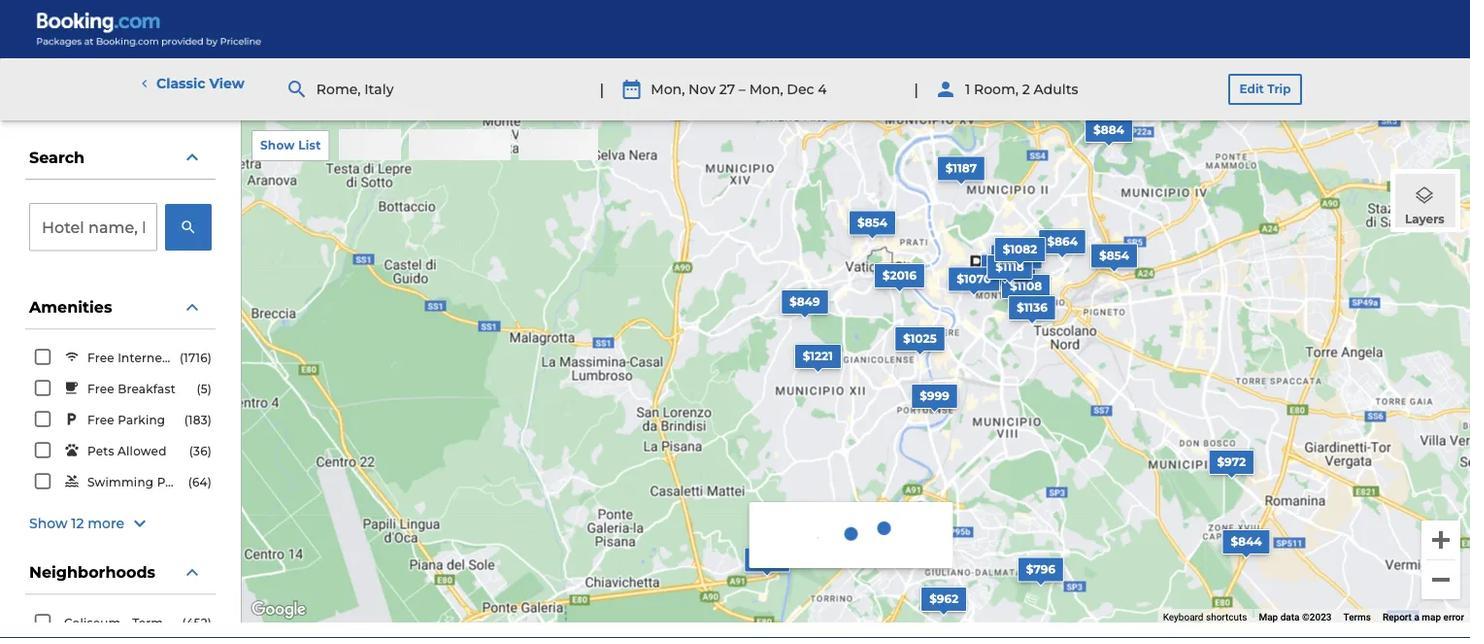 Task type: locate. For each thing, give the bounding box(es) containing it.
free for free breakfast
[[87, 382, 114, 396]]

0 horizontal spatial |
[[600, 79, 604, 98]]

1
[[965, 81, 970, 97]]

show 12 more button
[[29, 512, 212, 536]]

keyboard shortcuts
[[1163, 611, 1247, 623]]

1 horizontal spatial |
[[914, 79, 919, 98]]

2 vertical spatial free
[[87, 413, 114, 427]]

list
[[298, 138, 321, 153]]

(1716)
[[180, 351, 212, 365]]

edit trip
[[1240, 82, 1291, 96]]

map data ©2023
[[1259, 611, 1332, 623]]

edit
[[1240, 82, 1264, 96]]

parking
[[118, 413, 165, 427]]

©2023
[[1302, 611, 1332, 623]]

$1136
[[1017, 301, 1048, 315]]

(5)
[[197, 382, 212, 396]]

$854 up $2016
[[858, 216, 888, 230]]

report a map error link
[[1383, 611, 1465, 623]]

$854
[[858, 216, 888, 230], [1099, 249, 1130, 263]]

1 free from the top
[[87, 351, 114, 365]]

adults
[[1034, 81, 1079, 97]]

2 | from the left
[[914, 79, 919, 98]]

neighborhoods button
[[25, 551, 216, 595]]

show left list
[[260, 138, 295, 153]]

free
[[87, 351, 114, 365], [87, 382, 114, 396], [87, 413, 114, 427]]

$1108
[[1010, 279, 1042, 293]]

termini
[[132, 616, 178, 630]]

0 vertical spatial $854
[[858, 216, 888, 230]]

free parking
[[87, 413, 165, 427]]

mon, right –
[[749, 81, 783, 97]]

amenities button
[[25, 286, 216, 330]]

1 mon, from the left
[[651, 81, 685, 97]]

$864
[[1047, 235, 1078, 249]]

map
[[1422, 611, 1441, 623]]

1 horizontal spatial show
[[260, 138, 295, 153]]

|
[[600, 79, 604, 98], [914, 79, 919, 98]]

search
[[29, 147, 85, 166]]

$1070
[[957, 272, 992, 286]]

27
[[719, 81, 735, 97]]

$884
[[1094, 123, 1125, 137]]

12
[[71, 515, 84, 532]]

error
[[1444, 611, 1465, 623]]

nov
[[689, 81, 716, 97]]

(36)
[[189, 444, 212, 458]]

shortcuts
[[1206, 611, 1247, 623]]

$1187
[[946, 161, 977, 175]]

0 horizontal spatial mon,
[[651, 81, 685, 97]]

coliseum - termini station
[[64, 616, 225, 630]]

trip
[[1268, 82, 1291, 96]]

classic view
[[156, 75, 245, 91]]

2 free from the top
[[87, 382, 114, 396]]

layers
[[1405, 212, 1445, 226]]

mon, left nov
[[651, 81, 685, 97]]

a
[[1414, 611, 1420, 623]]

1 | from the left
[[600, 79, 604, 98]]

1 vertical spatial free
[[87, 382, 114, 396]]

free left internet
[[87, 351, 114, 365]]

mon,
[[651, 81, 685, 97], [749, 81, 783, 97]]

$999
[[920, 389, 950, 403]]

free up free parking
[[87, 382, 114, 396]]

3 free from the top
[[87, 413, 114, 427]]

search button
[[25, 136, 216, 180]]

show for show list
[[260, 138, 295, 153]]

1 vertical spatial show
[[29, 515, 67, 532]]

free internet access
[[87, 351, 212, 365]]

$854 right $1082
[[1099, 249, 1130, 263]]

show left 12
[[29, 515, 67, 532]]

breakfast
[[118, 382, 176, 396]]

0 horizontal spatial show
[[29, 515, 67, 532]]

1 horizontal spatial $854
[[1099, 249, 1130, 263]]

show
[[260, 138, 295, 153], [29, 515, 67, 532]]

$1340
[[999, 250, 1034, 264]]

show inside button
[[29, 515, 67, 532]]

map region
[[211, 18, 1470, 638]]

(452)
[[182, 616, 212, 630]]

$849
[[790, 295, 820, 309]]

1 horizontal spatial mon,
[[749, 81, 783, 97]]

italy
[[364, 81, 394, 97]]

2
[[1022, 81, 1030, 97]]

0 vertical spatial free
[[87, 351, 114, 365]]

terms link
[[1344, 611, 1371, 623]]

0 vertical spatial show
[[260, 138, 295, 153]]

allowed
[[118, 444, 167, 458]]

free up pets
[[87, 413, 114, 427]]

show 12 more
[[29, 515, 124, 532]]

$962
[[930, 592, 959, 606]]

$2016
[[883, 269, 917, 283]]

report
[[1383, 611, 1412, 623]]



Task type: describe. For each thing, give the bounding box(es) containing it.
pets allowed
[[87, 444, 167, 458]]

$953
[[753, 552, 782, 567]]

neighborhoods
[[29, 563, 155, 582]]

Hotel name, brand, or keyword text field
[[29, 203, 157, 251]]

room,
[[974, 81, 1019, 97]]

1 room, 2 adults
[[965, 81, 1079, 97]]

more
[[88, 515, 124, 532]]

dec
[[787, 81, 814, 97]]

keyboard shortcuts button
[[1163, 610, 1247, 624]]

pool
[[157, 475, 184, 489]]

terms
[[1344, 611, 1371, 623]]

$1118
[[996, 260, 1024, 274]]

$922
[[999, 267, 1027, 281]]

internet
[[118, 351, 167, 365]]

google image
[[247, 597, 311, 623]]

1 vertical spatial $854
[[1099, 249, 1130, 263]]

$796
[[1026, 562, 1056, 576]]

edit trip button
[[1229, 74, 1302, 105]]

(64)
[[188, 475, 212, 489]]

keyboard
[[1163, 611, 1204, 623]]

station
[[182, 616, 225, 630]]

classic view link
[[137, 74, 245, 93]]

pets
[[87, 444, 114, 458]]

swimming
[[87, 475, 154, 489]]

mon, nov 27 – mon, dec 4
[[651, 81, 827, 97]]

$1025
[[903, 331, 937, 346]]

free for free parking
[[87, 413, 114, 427]]

$972
[[1217, 455, 1246, 469]]

amenities
[[29, 297, 112, 316]]

view
[[209, 75, 245, 91]]

map
[[1259, 611, 1278, 623]]

| for 1 room, 2 adults
[[914, 79, 919, 98]]

classic
[[156, 75, 205, 91]]

data
[[1281, 611, 1300, 623]]

4
[[818, 81, 827, 97]]

coliseum
[[64, 616, 121, 630]]

2 mon, from the left
[[749, 81, 783, 97]]

show list
[[260, 138, 321, 153]]

access
[[170, 351, 212, 365]]

(183)
[[184, 413, 212, 427]]

swimming pool
[[87, 475, 184, 489]]

report a map error
[[1383, 611, 1465, 623]]

rome, italy
[[316, 81, 394, 97]]

$844
[[1231, 535, 1262, 549]]

$1082
[[1003, 242, 1037, 256]]

rome,
[[316, 81, 361, 97]]

–
[[739, 81, 746, 97]]

booking.com packages image
[[36, 12, 263, 47]]

$1221
[[803, 349, 833, 363]]

$1182
[[990, 259, 1021, 273]]

$2016 $1108
[[883, 269, 1042, 293]]

show for show 12 more
[[29, 515, 67, 532]]

0 horizontal spatial $854
[[858, 216, 888, 230]]

| for mon, nov 27 – mon, dec 4
[[600, 79, 604, 98]]

-
[[124, 616, 129, 630]]

free for free internet access
[[87, 351, 114, 365]]

free breakfast
[[87, 382, 176, 396]]



Task type: vqa. For each thing, say whether or not it's contained in the screenshot.
"compared"
no



